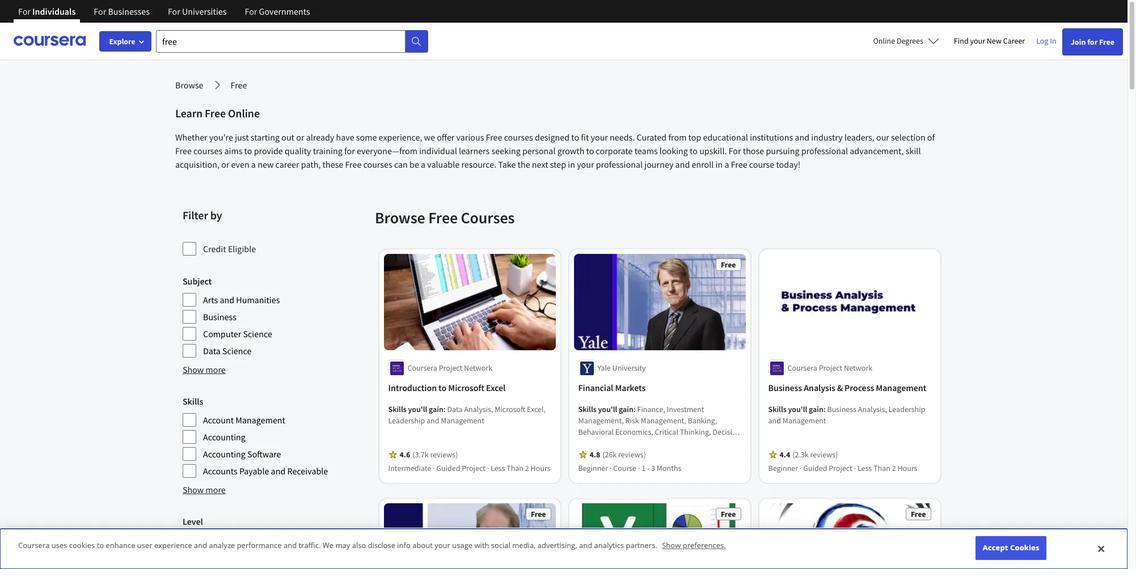 Task type: vqa. For each thing, say whether or not it's contained in the screenshot.
Months
yes



Task type: describe. For each thing, give the bounding box(es) containing it.
management inside data analysis, microsoft excel, leadership and management
[[441, 416, 485, 426]]

universities
[[182, 6, 227, 17]]

info
[[397, 541, 411, 551]]

performance
[[237, 541, 282, 551]]

for individuals
[[18, 6, 76, 17]]

accounting software
[[203, 449, 281, 460]]

for for universities
[[168, 6, 180, 17]]

for for governments
[[245, 6, 257, 17]]

network for excel
[[464, 363, 493, 373]]

analysis, for process
[[858, 405, 887, 415]]

business analysis & process management link
[[769, 381, 931, 395]]

less for process
[[858, 464, 872, 474]]

project up &
[[819, 363, 843, 373]]

for for businesses
[[94, 6, 106, 17]]

beginner · course · 1 - 3 months
[[579, 464, 682, 474]]

resource.
[[461, 159, 496, 170]]

partners.
[[626, 541, 657, 551]]

for businesses
[[94, 6, 150, 17]]

management inside business analysis, leadership and management
[[783, 416, 826, 426]]

than for excel
[[507, 464, 524, 474]]

eligible
[[228, 243, 256, 255]]

course
[[749, 159, 774, 170]]

to left fit
[[571, 132, 579, 143]]

new
[[258, 159, 274, 170]]

leaders,
[[845, 132, 875, 143]]

you'll for business
[[788, 405, 808, 415]]

hours for introduction to microsoft excel
[[531, 464, 551, 474]]

coursera image
[[14, 32, 86, 50]]

management inside finance, investment management, risk management, banking, behavioral economics, critical thinking, decision making, financial analysis, innovation, regulations and compliance, leadership and management
[[579, 461, 622, 472]]

(3.7k
[[413, 450, 429, 460]]

0 horizontal spatial professional
[[596, 159, 643, 170]]

2 for excel
[[525, 464, 529, 474]]

and up course
[[619, 450, 632, 460]]

introduction to microsoft excel
[[389, 383, 506, 394]]

2 · from the left
[[487, 464, 489, 474]]

finance,
[[638, 405, 666, 415]]

and down looking
[[675, 159, 690, 170]]

innovation,
[[668, 439, 706, 449]]

regulations
[[579, 450, 618, 460]]

guided for to
[[437, 464, 461, 474]]

skills group
[[183, 395, 368, 479]]

usage
[[452, 541, 473, 551]]

excel,
[[527, 405, 546, 415]]

3 a from the left
[[725, 159, 729, 170]]

process
[[845, 383, 875, 394]]

those
[[743, 145, 764, 157]]

accounts payable and receivable
[[203, 466, 328, 477]]

you'll for financial
[[598, 405, 618, 415]]

online inside popup button
[[873, 36, 895, 46]]

selection
[[891, 132, 926, 143]]

0 horizontal spatial coursera
[[18, 541, 50, 551]]

less for excel
[[491, 464, 505, 474]]

4.8 (26k reviews)
[[590, 450, 646, 460]]

just
[[235, 132, 249, 143]]

out
[[281, 132, 294, 143]]

beginner for beginner · guided project · less than 2 hours
[[769, 464, 798, 474]]

your right 'find'
[[970, 36, 985, 46]]

accept cookies
[[983, 543, 1039, 553]]

also
[[352, 541, 366, 551]]

these
[[323, 159, 343, 170]]

and left 'analytics'
[[579, 541, 592, 551]]

show for data
[[183, 364, 204, 376]]

upskill.
[[699, 145, 727, 157]]

to down top on the right top of the page
[[690, 145, 698, 157]]

(26k
[[603, 450, 617, 460]]

humanities
[[236, 294, 280, 306]]

1 vertical spatial online
[[228, 106, 260, 120]]

next
[[532, 159, 548, 170]]

beginner · guided project · less than 2 hours
[[769, 464, 918, 474]]

accounting for accounting software
[[203, 449, 246, 460]]

accounts
[[203, 466, 238, 477]]

leadership inside data analysis, microsoft excel, leadership and management
[[389, 416, 425, 426]]

training
[[313, 145, 342, 157]]

software
[[247, 449, 281, 460]]

industry
[[811, 132, 843, 143]]

you'll for introduction
[[408, 405, 428, 415]]

join
[[1071, 37, 1086, 47]]

financial inside finance, investment management, risk management, banking, behavioral economics, critical thinking, decision making, financial analysis, innovation, regulations and compliance, leadership and management
[[606, 439, 636, 449]]

already
[[306, 132, 334, 143]]

4 · from the left
[[638, 464, 640, 474]]

show more button for accounts
[[183, 483, 226, 497]]

accounting for accounting
[[203, 432, 246, 443]]

1 in from the left
[[568, 159, 575, 170]]

degrees
[[897, 36, 923, 46]]

skills for financial markets
[[579, 405, 597, 415]]

receivable
[[287, 466, 328, 477]]

to right the 'cookies'
[[97, 541, 104, 551]]

skills you'll gain : for business
[[769, 405, 828, 415]]

media,
[[512, 541, 536, 551]]

: for to
[[444, 405, 446, 415]]

What do you want to learn? text field
[[156, 30, 406, 52]]

whether you're just starting out or already have some experience, we offer various free courses designed to fit your needs. curated from top educational institutions and industry leaders, our selection of free courses aims to provide quality training for everyone—from individual learners seeking personal growth to corporate teams looking to upskill. for those pursuing professional advancement, skill acquisition, or even a new career path, these free courses can be a valuable resource. take the next step in your professional journey and enroll in a free course today!
[[175, 132, 935, 170]]

yale university
[[598, 363, 646, 373]]

business for business analysis, leadership and management
[[828, 405, 857, 415]]

and inside data analysis, microsoft excel, leadership and management
[[427, 416, 440, 426]]

and left traffic.
[[284, 541, 297, 551]]

reviews) for to
[[431, 450, 458, 460]]

and inside subject group
[[220, 294, 234, 306]]

looking
[[660, 145, 688, 157]]

course
[[614, 464, 637, 474]]

institutions
[[750, 132, 793, 143]]

offer
[[437, 132, 455, 143]]

whether
[[175, 132, 207, 143]]

network for process
[[844, 363, 873, 373]]

analyze
[[209, 541, 235, 551]]

your right about
[[435, 541, 450, 551]]

and down decision
[[715, 450, 728, 460]]

microsoft for to
[[449, 383, 485, 394]]

excel
[[486, 383, 506, 394]]

1 horizontal spatial or
[[296, 132, 304, 143]]

microsoft for analysis,
[[495, 405, 526, 415]]

: for markets
[[634, 405, 636, 415]]

filter
[[183, 208, 208, 222]]

accept cookies button
[[976, 537, 1047, 560]]

1 vertical spatial courses
[[193, 145, 222, 157]]

leadership inside business analysis, leadership and management
[[889, 405, 926, 415]]

acquisition,
[[175, 159, 219, 170]]

more for data
[[206, 364, 226, 376]]

project down 4.4 (2.3k reviews)
[[829, 464, 853, 474]]

and inside skills group
[[271, 466, 285, 477]]

traffic.
[[299, 541, 321, 551]]

more for accounts
[[206, 484, 226, 496]]

quality
[[285, 145, 311, 157]]

from
[[668, 132, 687, 143]]

coursera project network for analysis
[[788, 363, 873, 373]]

analysis
[[804, 383, 836, 394]]

0 vertical spatial courses
[[504, 132, 533, 143]]

businesses
[[108, 6, 150, 17]]

browse link
[[175, 78, 203, 92]]

level group
[[183, 515, 368, 569]]

for universities
[[168, 6, 227, 17]]

experience
[[154, 541, 192, 551]]

gain for analysis
[[809, 405, 824, 415]]

intermediate · guided project · less than 2 hours
[[389, 464, 551, 474]]

to right aims
[[244, 145, 252, 157]]

behavioral
[[579, 427, 614, 438]]

to down fit
[[586, 145, 594, 157]]

banking,
[[688, 416, 717, 426]]

designed
[[535, 132, 570, 143]]

find your new career
[[954, 36, 1025, 46]]

of
[[927, 132, 935, 143]]

4.4
[[780, 450, 791, 460]]

for inside whether you're just starting out or already have some experience, we offer various free courses designed to fit your needs. curated from top educational institutions and industry leaders, our selection of free courses aims to provide quality training for everyone—from individual learners seeking personal growth to corporate teams looking to upskill. for those pursuing professional advancement, skill acquisition, or even a new career path, these free courses can be a valuable resource. take the next step in your professional journey and enroll in a free course today!
[[729, 145, 741, 157]]

1 horizontal spatial professional
[[801, 145, 848, 157]]

and left 'analyze'
[[194, 541, 207, 551]]

user
[[137, 541, 152, 551]]

finance, investment management, risk management, banking, behavioral economics, critical thinking, decision making, financial analysis, innovation, regulations and compliance, leadership and management
[[579, 405, 741, 472]]

show more for accounts payable and receivable
[[183, 484, 226, 496]]

gain for markets
[[619, 405, 634, 415]]

skills for introduction to microsoft excel
[[389, 405, 407, 415]]



Task type: locate. For each thing, give the bounding box(es) containing it.
microsoft down excel
[[495, 405, 526, 415]]

skills
[[183, 396, 203, 407], [389, 405, 407, 415], [579, 405, 597, 415], [769, 405, 787, 415]]

1 vertical spatial intermediate
[[203, 552, 252, 563]]

show
[[183, 364, 204, 376], [183, 484, 204, 496], [662, 541, 681, 551]]

beginner down 4.8
[[579, 464, 608, 474]]

1 horizontal spatial beginner
[[579, 464, 608, 474]]

1 horizontal spatial 2
[[892, 464, 896, 474]]

2 horizontal spatial gain
[[809, 405, 824, 415]]

skills you'll gain : for introduction
[[389, 405, 448, 415]]

management, up critical
[[641, 416, 687, 426]]

: down introduction to microsoft excel
[[444, 405, 446, 415]]

2 vertical spatial business
[[828, 405, 857, 415]]

and inside business analysis, leadership and management
[[769, 416, 781, 426]]

can
[[394, 159, 408, 170]]

business inside subject group
[[203, 311, 236, 323]]

intermediate
[[389, 464, 432, 474], [203, 552, 252, 563]]

introduction to microsoft excel link
[[389, 381, 551, 395]]

1 horizontal spatial online
[[873, 36, 895, 46]]

for left universities
[[168, 6, 180, 17]]

beginner
[[579, 464, 608, 474], [769, 464, 798, 474], [203, 535, 237, 546]]

1 vertical spatial business
[[769, 383, 802, 394]]

1 vertical spatial for
[[344, 145, 355, 157]]

reviews) up beginner · guided project · less than 2 hours
[[811, 450, 838, 460]]

more down data science at the left bottom of the page
[[206, 364, 226, 376]]

beginner for beginner · course · 1 - 3 months
[[579, 464, 608, 474]]

skills up behavioral
[[579, 405, 597, 415]]

coursera project network up &
[[788, 363, 873, 373]]

your down growth
[[577, 159, 594, 170]]

science down humanities
[[243, 328, 272, 340]]

2 less from the left
[[858, 464, 872, 474]]

browse free courses
[[375, 208, 515, 228]]

0 horizontal spatial 2
[[525, 464, 529, 474]]

social
[[491, 541, 510, 551]]

in
[[1050, 36, 1057, 46]]

2 accounting from the top
[[203, 449, 246, 460]]

analysis, inside business analysis, leadership and management
[[858, 405, 887, 415]]

2 management, from the left
[[641, 416, 687, 426]]

0 vertical spatial browse
[[175, 79, 203, 91]]

analysis,
[[464, 405, 493, 415], [858, 405, 887, 415], [638, 439, 667, 449]]

for left the businesses at the top left
[[94, 6, 106, 17]]

with
[[474, 541, 489, 551]]

intermediate for intermediate
[[203, 552, 252, 563]]

than for process
[[874, 464, 891, 474]]

0 horizontal spatial courses
[[193, 145, 222, 157]]

business for business analysis & process management
[[769, 383, 802, 394]]

reviews) right (3.7k
[[431, 450, 458, 460]]

show preferences. link
[[662, 541, 726, 551]]

more
[[206, 364, 226, 376], [206, 484, 226, 496]]

coursera left uses
[[18, 541, 50, 551]]

gain for to
[[429, 405, 444, 415]]

skills for business analysis & process management
[[769, 405, 787, 415]]

6 · from the left
[[854, 464, 856, 474]]

in right step
[[568, 159, 575, 170]]

1 horizontal spatial guided
[[804, 464, 828, 474]]

browse up learn
[[175, 79, 203, 91]]

0 vertical spatial for
[[1087, 37, 1098, 47]]

microsoft inside introduction to microsoft excel link
[[449, 383, 485, 394]]

needs.
[[610, 132, 635, 143]]

1 reviews) from the left
[[431, 450, 458, 460]]

skills you'll gain : down financial markets on the bottom right of page
[[579, 405, 638, 415]]

science for data science
[[222, 345, 252, 357]]

1 horizontal spatial browse
[[375, 208, 425, 228]]

browse down can
[[375, 208, 425, 228]]

financial up 4.8 (26k reviews) on the bottom of the page
[[606, 439, 636, 449]]

2 vertical spatial courses
[[363, 159, 392, 170]]

1 than from the left
[[507, 464, 524, 474]]

1 horizontal spatial less
[[858, 464, 872, 474]]

arts
[[203, 294, 218, 306]]

project up introduction to microsoft excel
[[439, 363, 463, 373]]

guided down "4.6 (3.7k reviews)"
[[437, 464, 461, 474]]

making,
[[579, 439, 605, 449]]

or
[[296, 132, 304, 143], [221, 159, 229, 170]]

take
[[498, 159, 516, 170]]

coursera up "introduction"
[[408, 363, 438, 373]]

0 horizontal spatial hours
[[531, 464, 551, 474]]

coursera for introduction
[[408, 363, 438, 373]]

2 more from the top
[[206, 484, 226, 496]]

financial markets link
[[579, 381, 741, 395]]

1 horizontal spatial intermediate
[[389, 464, 432, 474]]

business inside "link"
[[769, 383, 802, 394]]

browse
[[175, 79, 203, 91], [375, 208, 425, 228]]

seeking
[[491, 145, 521, 157]]

0 vertical spatial online
[[873, 36, 895, 46]]

yale
[[598, 363, 611, 373]]

1 vertical spatial data
[[448, 405, 463, 415]]

&
[[837, 383, 843, 394]]

path,
[[301, 159, 321, 170]]

1 gain from the left
[[429, 405, 444, 415]]

4.6 (3.7k reviews)
[[400, 450, 458, 460]]

business
[[203, 311, 236, 323], [769, 383, 802, 394], [828, 405, 857, 415]]

: up the "risk"
[[634, 405, 636, 415]]

1 horizontal spatial reviews)
[[619, 450, 646, 460]]

1 a from the left
[[251, 159, 256, 170]]

2 : from the left
[[634, 405, 636, 415]]

beginner down 4.4
[[769, 464, 798, 474]]

2 than from the left
[[874, 464, 891, 474]]

markets
[[615, 383, 646, 394]]

show more for data science
[[183, 364, 226, 376]]

intermediate inside level group
[[203, 552, 252, 563]]

join for free
[[1071, 37, 1115, 47]]

-
[[647, 464, 650, 474]]

1 vertical spatial accounting
[[203, 449, 246, 460]]

1 2 from the left
[[525, 464, 529, 474]]

business inside business analysis, leadership and management
[[828, 405, 857, 415]]

0 vertical spatial show more
[[183, 364, 226, 376]]

for right "join"
[[1087, 37, 1098, 47]]

science for computer science
[[243, 328, 272, 340]]

5 · from the left
[[800, 464, 802, 474]]

3 skills you'll gain : from the left
[[769, 405, 828, 415]]

1 horizontal spatial a
[[421, 159, 425, 170]]

1 horizontal spatial coursera project network
[[788, 363, 873, 373]]

0 horizontal spatial or
[[221, 159, 229, 170]]

2 network from the left
[[844, 363, 873, 373]]

reviews) for analysis
[[811, 450, 838, 460]]

a right be
[[421, 159, 425, 170]]

microsoft up data analysis, microsoft excel, leadership and management
[[449, 383, 485, 394]]

1 · from the left
[[433, 464, 435, 474]]

hours for business analysis & process management
[[898, 464, 918, 474]]

analysis, down introduction to microsoft excel link at the bottom left
[[464, 405, 493, 415]]

leadership inside finance, investment management, risk management, banking, behavioral economics, critical thinking, decision making, financial analysis, innovation, regulations and compliance, leadership and management
[[677, 450, 713, 460]]

0 vertical spatial science
[[243, 328, 272, 340]]

3 gain from the left
[[809, 405, 824, 415]]

1 vertical spatial show more
[[183, 484, 226, 496]]

for
[[18, 6, 31, 17], [94, 6, 106, 17], [168, 6, 180, 17], [245, 6, 257, 17], [729, 145, 741, 157]]

beginner inside level group
[[203, 535, 237, 546]]

show more button
[[183, 363, 226, 377], [183, 483, 226, 497]]

courses up seeking
[[504, 132, 533, 143]]

and down "software"
[[271, 466, 285, 477]]

1 horizontal spatial hours
[[898, 464, 918, 474]]

1 horizontal spatial microsoft
[[495, 405, 526, 415]]

show more down accounts on the left bottom of the page
[[183, 484, 226, 496]]

2 gain from the left
[[619, 405, 634, 415]]

your
[[970, 36, 985, 46], [591, 132, 608, 143], [577, 159, 594, 170], [435, 541, 450, 551]]

teams
[[635, 145, 658, 157]]

0 horizontal spatial for
[[344, 145, 355, 157]]

and right arts
[[220, 294, 234, 306]]

1 more from the top
[[206, 364, 226, 376]]

1 horizontal spatial gain
[[619, 405, 634, 415]]

3 : from the left
[[824, 405, 826, 415]]

business down &
[[828, 405, 857, 415]]

personal
[[522, 145, 556, 157]]

economics,
[[616, 427, 654, 438]]

1 coursera project network from the left
[[408, 363, 493, 373]]

0 horizontal spatial online
[[228, 106, 260, 120]]

: down analysis
[[824, 405, 826, 415]]

1 guided from the left
[[437, 464, 461, 474]]

disclose
[[368, 541, 395, 551]]

data for science
[[203, 345, 221, 357]]

skills you'll gain : for financial
[[579, 405, 638, 415]]

reviews) for markets
[[619, 450, 646, 460]]

1 skills you'll gain : from the left
[[389, 405, 448, 415]]

0 horizontal spatial a
[[251, 159, 256, 170]]

0 horizontal spatial beginner
[[203, 535, 237, 546]]

4.4 (2.3k reviews)
[[780, 450, 838, 460]]

2 hours from the left
[[898, 464, 918, 474]]

project down data analysis, microsoft excel, leadership and management
[[462, 464, 486, 474]]

0 vertical spatial professional
[[801, 145, 848, 157]]

you'll down analysis
[[788, 405, 808, 415]]

0 vertical spatial show
[[183, 364, 204, 376]]

management inside skills group
[[236, 415, 285, 426]]

1 vertical spatial financial
[[606, 439, 636, 449]]

risk
[[626, 416, 639, 426]]

data inside subject group
[[203, 345, 221, 357]]

and up "4.6 (3.7k reviews)"
[[427, 416, 440, 426]]

1 horizontal spatial than
[[874, 464, 891, 474]]

intermediate down 'analyze'
[[203, 552, 252, 563]]

beginner right experience
[[203, 535, 237, 546]]

network up process
[[844, 363, 873, 373]]

skills down "introduction"
[[389, 405, 407, 415]]

management up "software"
[[236, 415, 285, 426]]

None search field
[[156, 30, 428, 52]]

arts and humanities
[[203, 294, 280, 306]]

guided for analysis
[[804, 464, 828, 474]]

banner navigation
[[9, 0, 319, 31]]

1 horizontal spatial leadership
[[677, 450, 713, 460]]

0 horizontal spatial gain
[[429, 405, 444, 415]]

for inside whether you're just starting out or already have some experience, we offer various free courses designed to fit your needs. curated from top educational institutions and industry leaders, our selection of free courses aims to provide quality training for everyone—from individual learners seeking personal growth to corporate teams looking to upskill. for those pursuing professional advancement, skill acquisition, or even a new career path, these free courses can be a valuable resource. take the next step in your professional journey and enroll in a free course today!
[[344, 145, 355, 157]]

0 horizontal spatial analysis,
[[464, 405, 493, 415]]

business left analysis
[[769, 383, 802, 394]]

gain down analysis
[[809, 405, 824, 415]]

management inside "link"
[[876, 383, 927, 394]]

2 show more button from the top
[[183, 483, 226, 497]]

1 horizontal spatial for
[[1087, 37, 1098, 47]]

show more down data science at the left bottom of the page
[[183, 364, 226, 376]]

0 vertical spatial data
[[203, 345, 221, 357]]

filter by
[[183, 208, 222, 222]]

science down computer science
[[222, 345, 252, 357]]

1 vertical spatial show
[[183, 484, 204, 496]]

1 you'll from the left
[[408, 405, 428, 415]]

0 horizontal spatial in
[[568, 159, 575, 170]]

online degrees
[[873, 36, 923, 46]]

online left the degrees
[[873, 36, 895, 46]]

1 horizontal spatial you'll
[[598, 405, 618, 415]]

business analysis, leadership and management
[[769, 405, 926, 426]]

payable
[[239, 466, 269, 477]]

2 in from the left
[[716, 159, 723, 170]]

analysis, up compliance,
[[638, 439, 667, 449]]

1 horizontal spatial business
[[769, 383, 802, 394]]

skills you'll gain : down analysis
[[769, 405, 828, 415]]

a left new
[[251, 159, 256, 170]]

1 show more button from the top
[[183, 363, 226, 377]]

0 vertical spatial business
[[203, 311, 236, 323]]

2 show more from the top
[[183, 484, 226, 496]]

1 horizontal spatial courses
[[363, 159, 392, 170]]

1 network from the left
[[464, 363, 493, 373]]

0 vertical spatial leadership
[[889, 405, 926, 415]]

log
[[1036, 36, 1049, 46]]

2 coursera project network from the left
[[788, 363, 873, 373]]

0 horizontal spatial you'll
[[408, 405, 428, 415]]

1 hours from the left
[[531, 464, 551, 474]]

microsoft inside data analysis, microsoft excel, leadership and management
[[495, 405, 526, 415]]

: for analysis
[[824, 405, 826, 415]]

and up pursuing
[[795, 132, 809, 143]]

coursera project network for to
[[408, 363, 493, 373]]

coursera for business
[[788, 363, 818, 373]]

2 horizontal spatial leadership
[[889, 405, 926, 415]]

2 horizontal spatial business
[[828, 405, 857, 415]]

show right partners.
[[662, 541, 681, 551]]

courses down everyone—from at left top
[[363, 159, 392, 170]]

intermediate for intermediate · guided project · less than 2 hours
[[389, 464, 432, 474]]

1 horizontal spatial data
[[448, 405, 463, 415]]

1 vertical spatial show more button
[[183, 483, 226, 497]]

analysis, for excel
[[464, 405, 493, 415]]

0 horizontal spatial microsoft
[[449, 383, 485, 394]]

coursera project network
[[408, 363, 493, 373], [788, 363, 873, 373]]

more down accounts on the left bottom of the page
[[206, 484, 226, 496]]

beginner for beginner
[[203, 535, 237, 546]]

2 horizontal spatial analysis,
[[858, 405, 887, 415]]

2 horizontal spatial courses
[[504, 132, 533, 143]]

1 accounting from the top
[[203, 432, 246, 443]]

top
[[688, 132, 701, 143]]

reviews)
[[431, 450, 458, 460], [619, 450, 646, 460], [811, 450, 838, 460]]

0 vertical spatial financial
[[579, 383, 614, 394]]

your right fit
[[591, 132, 608, 143]]

0 horizontal spatial management,
[[579, 416, 624, 426]]

browse for browse free courses
[[375, 208, 425, 228]]

0 horizontal spatial :
[[444, 405, 446, 415]]

1 vertical spatial microsoft
[[495, 405, 526, 415]]

you'll down "introduction"
[[408, 405, 428, 415]]

critical
[[655, 427, 679, 438]]

we
[[323, 541, 334, 551]]

0 vertical spatial or
[[296, 132, 304, 143]]

career
[[1003, 36, 1025, 46]]

2 horizontal spatial you'll
[[788, 405, 808, 415]]

explore
[[109, 36, 135, 47]]

you'll down financial markets on the bottom right of page
[[598, 405, 618, 415]]

data inside data analysis, microsoft excel, leadership and management
[[448, 405, 463, 415]]

data down computer
[[203, 345, 221, 357]]

analysis, inside data analysis, microsoft excel, leadership and management
[[464, 405, 493, 415]]

browse for browse
[[175, 79, 203, 91]]

credit eligible
[[203, 243, 256, 255]]

skills up account
[[183, 396, 203, 407]]

thinking,
[[680, 427, 711, 438]]

professional down industry
[[801, 145, 848, 157]]

skills you'll gain : down "introduction"
[[389, 405, 448, 415]]

0 horizontal spatial reviews)
[[431, 450, 458, 460]]

1 vertical spatial leadership
[[389, 416, 425, 426]]

2 horizontal spatial coursera
[[788, 363, 818, 373]]

0 horizontal spatial data
[[203, 345, 221, 357]]

management up (2.3k
[[783, 416, 826, 426]]

analysis, inside finance, investment management, risk management, banking, behavioral economics, critical thinking, decision making, financial analysis, innovation, regulations and compliance, leadership and management
[[638, 439, 667, 449]]

enroll
[[692, 159, 714, 170]]

0 vertical spatial show more button
[[183, 363, 226, 377]]

data for analysis,
[[448, 405, 463, 415]]

1
[[642, 464, 646, 474]]

1 vertical spatial browse
[[375, 208, 425, 228]]

find
[[954, 36, 969, 46]]

starting
[[251, 132, 280, 143]]

than
[[507, 464, 524, 474], [874, 464, 891, 474]]

4.6
[[400, 450, 410, 460]]

1 horizontal spatial skills you'll gain :
[[579, 405, 638, 415]]

analysis, down process
[[858, 405, 887, 415]]

business for business
[[203, 311, 236, 323]]

management,
[[579, 416, 624, 426], [641, 416, 687, 426]]

2 a from the left
[[421, 159, 425, 170]]

1 vertical spatial science
[[222, 345, 252, 357]]

2 guided from the left
[[804, 464, 828, 474]]

·
[[433, 464, 435, 474], [487, 464, 489, 474], [610, 464, 612, 474], [638, 464, 640, 474], [800, 464, 802, 474], [854, 464, 856, 474]]

or left even
[[221, 159, 229, 170]]

we
[[424, 132, 435, 143]]

financial down "yale" at the right bottom of page
[[579, 383, 614, 394]]

business up computer
[[203, 311, 236, 323]]

and up 4.4
[[769, 416, 781, 426]]

governments
[[259, 6, 310, 17]]

2 horizontal spatial skills you'll gain :
[[769, 405, 828, 415]]

log in link
[[1031, 34, 1062, 48]]

2 skills you'll gain : from the left
[[579, 405, 638, 415]]

2 2 from the left
[[892, 464, 896, 474]]

for down educational
[[729, 145, 741, 157]]

show for accounts
[[183, 484, 204, 496]]

2 horizontal spatial reviews)
[[811, 450, 838, 460]]

4.8
[[590, 450, 601, 460]]

management, up behavioral
[[579, 416, 624, 426]]

for
[[1087, 37, 1098, 47], [344, 145, 355, 157]]

(2.3k
[[793, 450, 809, 460]]

reviews) up beginner · course · 1 - 3 months
[[619, 450, 646, 460]]

to right "introduction"
[[439, 383, 447, 394]]

0 vertical spatial accounting
[[203, 432, 246, 443]]

2 you'll from the left
[[598, 405, 618, 415]]

1 management, from the left
[[579, 416, 624, 426]]

cookies
[[1010, 543, 1039, 553]]

fit
[[581, 132, 589, 143]]

accounting
[[203, 432, 246, 443], [203, 449, 246, 460]]

gain up the "risk"
[[619, 405, 634, 415]]

skills inside group
[[183, 396, 203, 407]]

learn
[[175, 106, 203, 120]]

show more button down data science at the left bottom of the page
[[183, 363, 226, 377]]

0 vertical spatial more
[[206, 364, 226, 376]]

1 horizontal spatial management,
[[641, 416, 687, 426]]

show down data science at the left bottom of the page
[[183, 364, 204, 376]]

some
[[356, 132, 377, 143]]

learners
[[459, 145, 490, 157]]

for for individuals
[[18, 6, 31, 17]]

university
[[613, 363, 646, 373]]

online up just
[[228, 106, 260, 120]]

1 show more from the top
[[183, 364, 226, 376]]

3 · from the left
[[610, 464, 612, 474]]

in down upskill.
[[716, 159, 723, 170]]

be
[[410, 159, 419, 170]]

management right process
[[876, 383, 927, 394]]

financial markets
[[579, 383, 646, 394]]

intermediate down 4.6
[[389, 464, 432, 474]]

advertising,
[[538, 541, 577, 551]]

subject group
[[183, 275, 368, 358]]

0 horizontal spatial guided
[[437, 464, 461, 474]]

coursera project network up introduction to microsoft excel
[[408, 363, 493, 373]]

1 vertical spatial more
[[206, 484, 226, 496]]

0 horizontal spatial intermediate
[[203, 552, 252, 563]]

accounting down account
[[203, 432, 246, 443]]

0 horizontal spatial leadership
[[389, 416, 425, 426]]

for left individuals
[[18, 6, 31, 17]]

step
[[550, 159, 566, 170]]

2 horizontal spatial beginner
[[769, 464, 798, 474]]

1 vertical spatial professional
[[596, 159, 643, 170]]

0 horizontal spatial skills you'll gain :
[[389, 405, 448, 415]]

3 you'll from the left
[[788, 405, 808, 415]]

1 horizontal spatial :
[[634, 405, 636, 415]]

1 horizontal spatial coursera
[[408, 363, 438, 373]]

curated
[[637, 132, 667, 143]]

1 horizontal spatial network
[[844, 363, 873, 373]]

1 less from the left
[[491, 464, 505, 474]]

professional down corporate
[[596, 159, 643, 170]]

network up introduction to microsoft excel link at the bottom left
[[464, 363, 493, 373]]

for left governments
[[245, 6, 257, 17]]

coursera up analysis
[[788, 363, 818, 373]]

2 for process
[[892, 464, 896, 474]]

show more button for data
[[183, 363, 226, 377]]

for down 'have'
[[344, 145, 355, 157]]

0 horizontal spatial browse
[[175, 79, 203, 91]]

1 vertical spatial or
[[221, 159, 229, 170]]

0 horizontal spatial less
[[491, 464, 505, 474]]

preferences.
[[683, 541, 726, 551]]

1 : from the left
[[444, 405, 446, 415]]

or right out
[[296, 132, 304, 143]]

data analysis, microsoft excel, leadership and management
[[389, 405, 546, 426]]

show up level
[[183, 484, 204, 496]]

0 horizontal spatial network
[[464, 363, 493, 373]]

3 reviews) from the left
[[811, 450, 838, 460]]

business analysis & process management
[[769, 383, 927, 394]]

aims
[[224, 145, 242, 157]]

2 vertical spatial show
[[662, 541, 681, 551]]

2 reviews) from the left
[[619, 450, 646, 460]]

1 horizontal spatial in
[[716, 159, 723, 170]]



